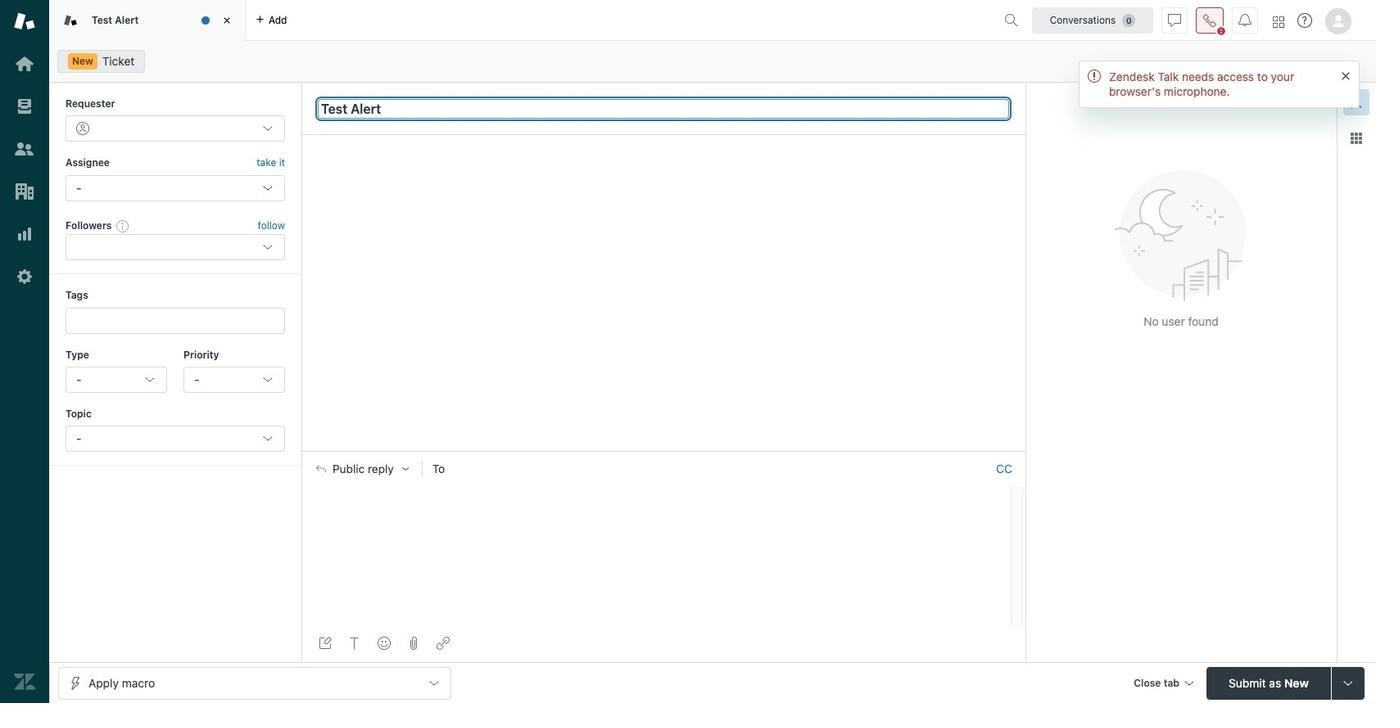 Task type: vqa. For each thing, say whether or not it's contained in the screenshot.
zendesk image
yes



Task type: locate. For each thing, give the bounding box(es) containing it.
organizations image
[[14, 181, 35, 202]]

views image
[[14, 96, 35, 117]]

close image
[[219, 12, 235, 29]]

get started image
[[14, 53, 35, 75]]

apps image
[[1350, 132, 1363, 145]]

main element
[[0, 0, 49, 704]]

add link (cmd k) image
[[437, 637, 450, 651]]

tabs tab list
[[49, 0, 998, 41]]

button displays agent's chat status as invisible. image
[[1168, 14, 1182, 27]]

customers image
[[14, 138, 35, 160]]

zendesk image
[[14, 672, 35, 693]]

get help image
[[1298, 13, 1313, 28]]

tab
[[49, 0, 246, 41]]

zendesk products image
[[1273, 16, 1285, 27]]

add attachment image
[[407, 637, 420, 651]]

reporting image
[[14, 224, 35, 245]]



Task type: describe. For each thing, give the bounding box(es) containing it.
format text image
[[348, 637, 361, 651]]

admin image
[[14, 266, 35, 288]]

draft mode image
[[319, 637, 332, 651]]

info on adding followers image
[[117, 220, 130, 233]]

insert emojis image
[[378, 637, 391, 651]]

customer context image
[[1350, 96, 1363, 109]]

zendesk support image
[[14, 11, 35, 32]]

minimize composer image
[[657, 445, 670, 458]]

displays possible ticket submission types image
[[1342, 677, 1355, 690]]

secondary element
[[49, 45, 1377, 78]]

notifications image
[[1239, 14, 1252, 27]]

Subject field
[[318, 99, 1009, 118]]



